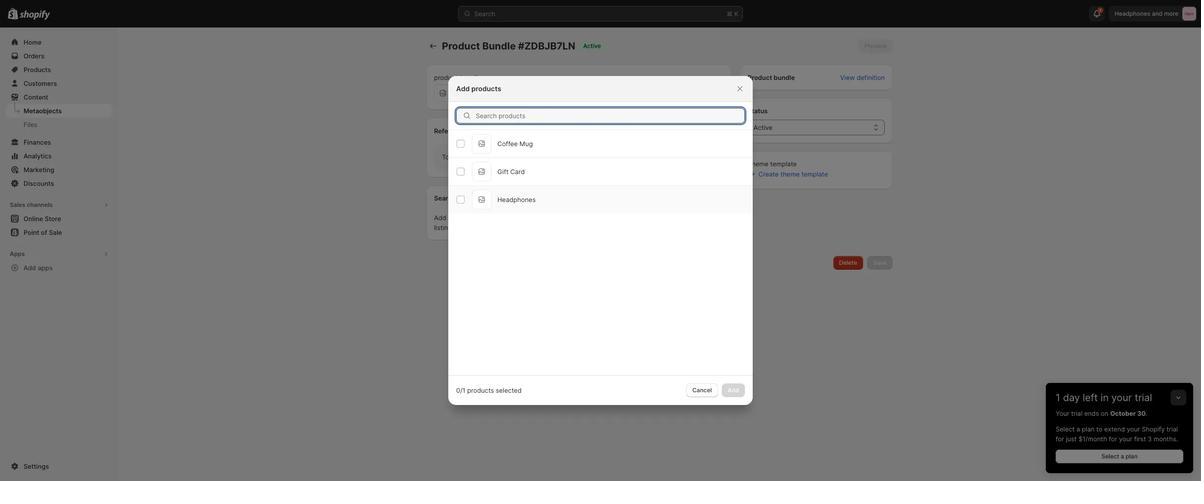 Task type: vqa. For each thing, say whether or not it's contained in the screenshot.
top Product
yes



Task type: locate. For each thing, give the bounding box(es) containing it.
trial up months. in the bottom right of the page
[[1167, 426, 1178, 434]]

products right 0/1
[[467, 387, 494, 395]]

plan
[[1082, 426, 1095, 434], [1126, 453, 1138, 461]]

in right left
[[1101, 392, 1109, 404]]

card down dynamically
[[510, 168, 525, 176]]

add apps
[[24, 264, 53, 272]]

channels
[[27, 201, 53, 209]]

1 horizontal spatial template
[[802, 170, 828, 178]]

select a plan to extend your shopify trial for just $1/month for your first 3 months.
[[1056, 426, 1178, 444]]

1 vertical spatial gift
[[498, 168, 509, 176]]

by
[[471, 127, 479, 135]]

0 vertical spatial product_bundle
[[434, 74, 481, 82]]

add apps button
[[6, 261, 112, 275]]

add products dialog
[[0, 76, 1201, 406]]

delete
[[839, 259, 858, 267]]

sales
[[10, 201, 25, 209]]

2 for from the left
[[1109, 436, 1118, 444]]

. right metafield
[[686, 153, 687, 161]]

1 horizontal spatial search
[[474, 10, 495, 18]]

select
[[1056, 426, 1075, 434], [1102, 453, 1119, 461]]

in down the mug
[[532, 153, 537, 161]]

0 vertical spatial gift
[[456, 89, 467, 97]]

just
[[1066, 436, 1077, 444]]

1 vertical spatial listing
[[434, 224, 452, 232]]

listing up description
[[480, 194, 499, 202]]

to use this entry dynamically in a part of your store, create a metafield reference .
[[442, 153, 687, 161]]

1 horizontal spatial active
[[754, 124, 773, 132]]

0 vertical spatial add
[[456, 84, 470, 93]]

1 vertical spatial card
[[510, 168, 525, 176]]

for down extend
[[1109, 436, 1118, 444]]

1 vertical spatial product
[[748, 74, 772, 82]]

a left title
[[448, 214, 452, 222]]

sales channels
[[10, 201, 53, 209]]

gift down dynamically
[[498, 168, 509, 176]]

gift card link
[[456, 89, 483, 97]]

product for product bundle
[[748, 74, 772, 82]]

1 horizontal spatial product_bundle
[[563, 214, 610, 222]]

0 horizontal spatial engine
[[457, 194, 478, 202]]

0 vertical spatial trial
[[1135, 392, 1152, 404]]

add up referenced by
[[456, 84, 470, 93]]

might
[[612, 214, 629, 222]]

product_bundle
[[434, 74, 481, 82], [563, 214, 610, 222]]

product_bundle up gift card link
[[434, 74, 481, 82]]

0 vertical spatial active
[[583, 42, 601, 50]]

.
[[686, 153, 687, 161], [1146, 410, 1148, 418]]

1 for from the left
[[1056, 436, 1064, 444]]

1 horizontal spatial select
[[1102, 453, 1119, 461]]

gift up referenced by
[[456, 89, 467, 97]]

1 horizontal spatial product
[[748, 74, 772, 82]]

product
[[442, 40, 480, 52], [748, 74, 772, 82]]

a right create
[[621, 153, 625, 161]]

0 horizontal spatial add
[[24, 264, 36, 272]]

add for add a title and description to see how this product_bundle might appear in a search engine listing
[[434, 214, 446, 222]]

1
[[1056, 392, 1061, 404]]

engine up and
[[457, 194, 478, 202]]

gift card down dynamically
[[498, 168, 525, 176]]

template
[[771, 160, 797, 168], [802, 170, 828, 178]]

engine
[[457, 194, 478, 202], [688, 214, 709, 222]]

cancel button
[[687, 384, 718, 398]]

1 horizontal spatial this
[[550, 214, 561, 222]]

delete button
[[833, 256, 863, 270]]

1 horizontal spatial listing
[[480, 194, 499, 202]]

listing inside add a title and description to see how this product_bundle might appear in a search engine listing
[[434, 224, 452, 232]]

home
[[24, 38, 42, 46]]

a left part
[[539, 153, 542, 161]]

trial
[[1135, 392, 1152, 404], [1071, 410, 1083, 418], [1167, 426, 1178, 434]]

1 vertical spatial engine
[[688, 214, 709, 222]]

plan up $1/month
[[1082, 426, 1095, 434]]

1 vertical spatial product_bundle
[[563, 214, 610, 222]]

in inside add a title and description to see how this product_bundle might appear in a search engine listing
[[654, 214, 659, 222]]

add
[[456, 84, 470, 93], [434, 214, 446, 222], [24, 264, 36, 272]]

listing down search engine listing
[[434, 224, 452, 232]]

your up october
[[1112, 392, 1132, 404]]

add inside add a title and description to see how this product_bundle might appear in a search engine listing
[[434, 214, 446, 222]]

template up theme
[[771, 160, 797, 168]]

2 vertical spatial in
[[1101, 392, 1109, 404]]

add inside dialog
[[456, 84, 470, 93]]

0 vertical spatial products
[[472, 84, 501, 93]]

1 horizontal spatial in
[[654, 214, 659, 222]]

0 vertical spatial product
[[442, 40, 480, 52]]

select a plan
[[1102, 453, 1138, 461]]

0 vertical spatial to
[[516, 214, 522, 222]]

this
[[464, 153, 475, 161], [550, 214, 561, 222]]

october
[[1110, 410, 1136, 418]]

1 horizontal spatial trial
[[1135, 392, 1152, 404]]

coffee mug
[[498, 140, 533, 148]]

0 horizontal spatial listing
[[434, 224, 452, 232]]

2 vertical spatial trial
[[1167, 426, 1178, 434]]

search for search
[[474, 10, 495, 18]]

your trial ends on october 30 .
[[1056, 410, 1148, 418]]

search
[[474, 10, 495, 18], [434, 194, 456, 202]]

1 vertical spatial to
[[1097, 426, 1103, 434]]

settings link
[[6, 460, 112, 474]]

select up "just"
[[1056, 426, 1075, 434]]

1 vertical spatial active
[[754, 124, 773, 132]]

a up "just"
[[1077, 426, 1080, 434]]

0 vertical spatial .
[[686, 153, 687, 161]]

metafield
[[627, 153, 655, 161]]

gift card
[[456, 89, 483, 97], [498, 168, 525, 176]]

apps
[[38, 264, 53, 272]]

in
[[532, 153, 537, 161], [654, 214, 659, 222], [1101, 392, 1109, 404]]

in right appear
[[654, 214, 659, 222]]

engine right search
[[688, 214, 709, 222]]

your inside dropdown button
[[1112, 392, 1132, 404]]

1 vertical spatial gift card
[[498, 168, 525, 176]]

active down status at the right of page
[[754, 124, 773, 132]]

trial up 30
[[1135, 392, 1152, 404]]

this right the use
[[464, 153, 475, 161]]

card up by
[[469, 89, 483, 97]]

0 horizontal spatial for
[[1056, 436, 1064, 444]]

1 vertical spatial select
[[1102, 453, 1119, 461]]

coffee
[[498, 140, 518, 148]]

. up shopify
[[1146, 410, 1148, 418]]

search engine listing
[[434, 194, 499, 202]]

1 horizontal spatial engine
[[688, 214, 709, 222]]

1 vertical spatial template
[[802, 170, 828, 178]]

0 vertical spatial template
[[771, 160, 797, 168]]

0 horizontal spatial this
[[464, 153, 475, 161]]

2 horizontal spatial trial
[[1167, 426, 1178, 434]]

1 horizontal spatial to
[[1097, 426, 1103, 434]]

add products
[[456, 84, 501, 93]]

settings
[[24, 463, 49, 471]]

0 horizontal spatial to
[[516, 214, 522, 222]]

to left see
[[516, 214, 522, 222]]

1 vertical spatial in
[[654, 214, 659, 222]]

content
[[24, 93, 48, 101]]

0 horizontal spatial plan
[[1082, 426, 1095, 434]]

0/1 products selected
[[456, 387, 522, 395]]

select inside 'select a plan to extend your shopify trial for just $1/month for your first 3 months.'
[[1056, 426, 1075, 434]]

products for 0/1
[[467, 387, 494, 395]]

add inside button
[[24, 264, 36, 272]]

0 horizontal spatial search
[[434, 194, 456, 202]]

product_bundle inside add a title and description to see how this product_bundle might appear in a search engine listing
[[563, 214, 610, 222]]

your up first on the right
[[1127, 426, 1140, 434]]

this right the how
[[550, 214, 561, 222]]

0 vertical spatial plan
[[1082, 426, 1095, 434]]

1 vertical spatial products
[[467, 387, 494, 395]]

1 vertical spatial search
[[434, 194, 456, 202]]

2 horizontal spatial add
[[456, 84, 470, 93]]

1 vertical spatial .
[[1146, 410, 1148, 418]]

description
[[480, 214, 514, 222]]

1 horizontal spatial plan
[[1126, 453, 1138, 461]]

extend
[[1104, 426, 1125, 434]]

0 horizontal spatial template
[[771, 160, 797, 168]]

1 horizontal spatial gift
[[498, 168, 509, 176]]

1 vertical spatial trial
[[1071, 410, 1083, 418]]

1 vertical spatial this
[[550, 214, 561, 222]]

1 horizontal spatial gift card
[[498, 168, 525, 176]]

1 horizontal spatial for
[[1109, 436, 1118, 444]]

1 day left in your trial element
[[1046, 409, 1193, 474]]

use
[[451, 153, 462, 161]]

1 vertical spatial plan
[[1126, 453, 1138, 461]]

a
[[539, 153, 542, 161], [621, 153, 625, 161], [448, 214, 452, 222], [661, 214, 664, 222], [1077, 426, 1080, 434], [1121, 453, 1124, 461]]

your
[[566, 153, 580, 161], [1112, 392, 1132, 404], [1127, 426, 1140, 434], [1119, 436, 1133, 444]]

gift card up by
[[456, 89, 483, 97]]

0 horizontal spatial select
[[1056, 426, 1075, 434]]

3
[[1148, 436, 1152, 444]]

to inside add a title and description to see how this product_bundle might appear in a search engine listing
[[516, 214, 522, 222]]

products
[[472, 84, 501, 93], [467, 387, 494, 395]]

for left "just"
[[1056, 436, 1064, 444]]

0 horizontal spatial gift card
[[456, 89, 483, 97]]

0 vertical spatial in
[[532, 153, 537, 161]]

2 horizontal spatial in
[[1101, 392, 1109, 404]]

select down 'select a plan to extend your shopify trial for just $1/month for your first 3 months.'
[[1102, 453, 1119, 461]]

0 horizontal spatial gift
[[456, 89, 467, 97]]

. inside 1 day left in your trial "element"
[[1146, 410, 1148, 418]]

1 horizontal spatial .
[[1146, 410, 1148, 418]]

search for search engine listing
[[434, 194, 456, 202]]

0 vertical spatial listing
[[480, 194, 499, 202]]

0 vertical spatial search
[[474, 10, 495, 18]]

0 horizontal spatial .
[[686, 153, 687, 161]]

0 horizontal spatial product
[[442, 40, 480, 52]]

active right #zdbjb7ln
[[583, 42, 601, 50]]

to
[[442, 153, 449, 161]]

0 horizontal spatial active
[[583, 42, 601, 50]]

part
[[544, 153, 557, 161]]

on
[[1101, 410, 1109, 418]]

card
[[469, 89, 483, 97], [510, 168, 525, 176]]

create
[[600, 153, 620, 161]]

template right theme
[[802, 170, 828, 178]]

trial right your
[[1071, 410, 1083, 418]]

0 horizontal spatial trial
[[1071, 410, 1083, 418]]

1 horizontal spatial card
[[510, 168, 525, 176]]

products up by
[[472, 84, 501, 93]]

2 vertical spatial add
[[24, 264, 36, 272]]

theme template
[[748, 160, 797, 168]]

gift card inside add products dialog
[[498, 168, 525, 176]]

and
[[467, 214, 478, 222]]

in inside dropdown button
[[1101, 392, 1109, 404]]

of
[[558, 153, 564, 161]]

search up title
[[434, 194, 456, 202]]

search up bundle
[[474, 10, 495, 18]]

a down 'select a plan to extend your shopify trial for just $1/month for your first 3 months.'
[[1121, 453, 1124, 461]]

plan down first on the right
[[1126, 453, 1138, 461]]

add left apps
[[24, 264, 36, 272]]

0 vertical spatial select
[[1056, 426, 1075, 434]]

to up $1/month
[[1097, 426, 1103, 434]]

add for add apps
[[24, 264, 36, 272]]

Search products text field
[[476, 108, 745, 124]]

1 vertical spatial add
[[434, 214, 446, 222]]

1 horizontal spatial add
[[434, 214, 446, 222]]

view
[[840, 74, 855, 82]]

add left title
[[434, 214, 446, 222]]

product_bundle left might
[[563, 214, 610, 222]]

0 vertical spatial card
[[469, 89, 483, 97]]

0 horizontal spatial in
[[532, 153, 537, 161]]

plan inside 'select a plan to extend your shopify trial for just $1/month for your first 3 months.'
[[1082, 426, 1095, 434]]

files link
[[6, 118, 112, 132]]

0 horizontal spatial card
[[469, 89, 483, 97]]



Task type: describe. For each thing, give the bounding box(es) containing it.
this inside add a title and description to see how this product_bundle might appear in a search engine listing
[[550, 214, 561, 222]]

referenced by
[[434, 127, 479, 135]]

discounts link
[[6, 177, 112, 191]]

theme
[[748, 160, 769, 168]]

gift inside add products dialog
[[498, 168, 509, 176]]

a inside select a plan link
[[1121, 453, 1124, 461]]

0 vertical spatial this
[[464, 153, 475, 161]]

dynamically
[[494, 153, 530, 161]]

select a plan link
[[1056, 450, 1184, 464]]

0 vertical spatial gift card
[[456, 89, 483, 97]]

$1/month
[[1079, 436, 1107, 444]]

apps button
[[6, 248, 112, 261]]

plan for select a plan to extend your shopify trial for just $1/month for your first 3 months.
[[1082, 426, 1095, 434]]

selected
[[496, 387, 522, 395]]

product for product bundle #zdbjb7ln
[[442, 40, 480, 52]]

engine inside add a title and description to see how this product_bundle might appear in a search engine listing
[[688, 214, 709, 222]]

referenced
[[434, 127, 470, 135]]

1 day left in your trial button
[[1046, 384, 1193, 404]]

trial inside 'select a plan to extend your shopify trial for just $1/month for your first 3 months.'
[[1167, 426, 1178, 434]]

how
[[536, 214, 549, 222]]

discounts
[[24, 180, 54, 188]]

clear
[[708, 75, 724, 83]]

#zdbjb7ln
[[518, 40, 575, 52]]

content link
[[6, 90, 112, 104]]

sales channels button
[[6, 198, 112, 212]]

plan for select a plan
[[1126, 453, 1138, 461]]

active for status
[[754, 124, 773, 132]]

view definition
[[840, 74, 885, 82]]

add for add products
[[456, 84, 470, 93]]

your right of
[[566, 153, 580, 161]]

create a metafield reference link
[[600, 153, 686, 161]]

your
[[1056, 410, 1070, 418]]

0 vertical spatial engine
[[457, 194, 478, 202]]

clear button
[[703, 72, 730, 85]]

day
[[1063, 392, 1080, 404]]

product bundle #zdbjb7ln
[[442, 40, 575, 52]]

theme
[[781, 170, 800, 178]]

create theme template link
[[742, 167, 834, 181]]

status
[[748, 107, 768, 115]]

metaobjects link
[[6, 104, 112, 118]]

cancel
[[693, 387, 712, 394]]

search
[[666, 214, 686, 222]]

months.
[[1154, 436, 1178, 444]]

mug
[[520, 140, 533, 148]]

appear
[[631, 214, 652, 222]]

products for add
[[472, 84, 501, 93]]

store,
[[581, 153, 599, 161]]

bundle
[[774, 74, 795, 82]]

headphones
[[498, 196, 536, 204]]

select for select a plan
[[1102, 453, 1119, 461]]

k
[[735, 10, 739, 18]]

first
[[1134, 436, 1146, 444]]

⌘
[[727, 10, 733, 18]]

shopify
[[1142, 426, 1165, 434]]

a inside 'select a plan to extend your shopify trial for just $1/month for your first 3 months.'
[[1077, 426, 1080, 434]]

see
[[523, 214, 534, 222]]

product bundle
[[748, 74, 795, 82]]

bundle
[[482, 40, 516, 52]]

trial inside dropdown button
[[1135, 392, 1152, 404]]

active for product bundle #zdbjb7ln
[[583, 42, 601, 50]]

definition
[[857, 74, 885, 82]]

select for select a plan to extend your shopify trial for just $1/month for your first 3 months.
[[1056, 426, 1075, 434]]

reference
[[657, 153, 686, 161]]

card inside add products dialog
[[510, 168, 525, 176]]

0 horizontal spatial product_bundle
[[434, 74, 481, 82]]

30
[[1137, 410, 1146, 418]]

home link
[[6, 35, 112, 49]]

view definition link
[[834, 71, 891, 84]]

⌘ k
[[727, 10, 739, 18]]

metaobjects
[[24, 107, 62, 115]]

entry
[[477, 153, 492, 161]]

a left search
[[661, 214, 664, 222]]

create
[[759, 170, 779, 178]]

create theme template
[[759, 170, 828, 178]]

title
[[454, 214, 465, 222]]

shopify image
[[20, 10, 50, 20]]

files
[[24, 121, 37, 129]]

apps
[[10, 250, 25, 258]]

1 day left in your trial
[[1056, 392, 1152, 404]]

to inside 'select a plan to extend your shopify trial for just $1/month for your first 3 months.'
[[1097, 426, 1103, 434]]

0/1
[[456, 387, 466, 395]]

add a title and description to see how this product_bundle might appear in a search engine listing
[[434, 214, 709, 232]]

left
[[1083, 392, 1098, 404]]

ends
[[1085, 410, 1099, 418]]

your left first on the right
[[1119, 436, 1133, 444]]



